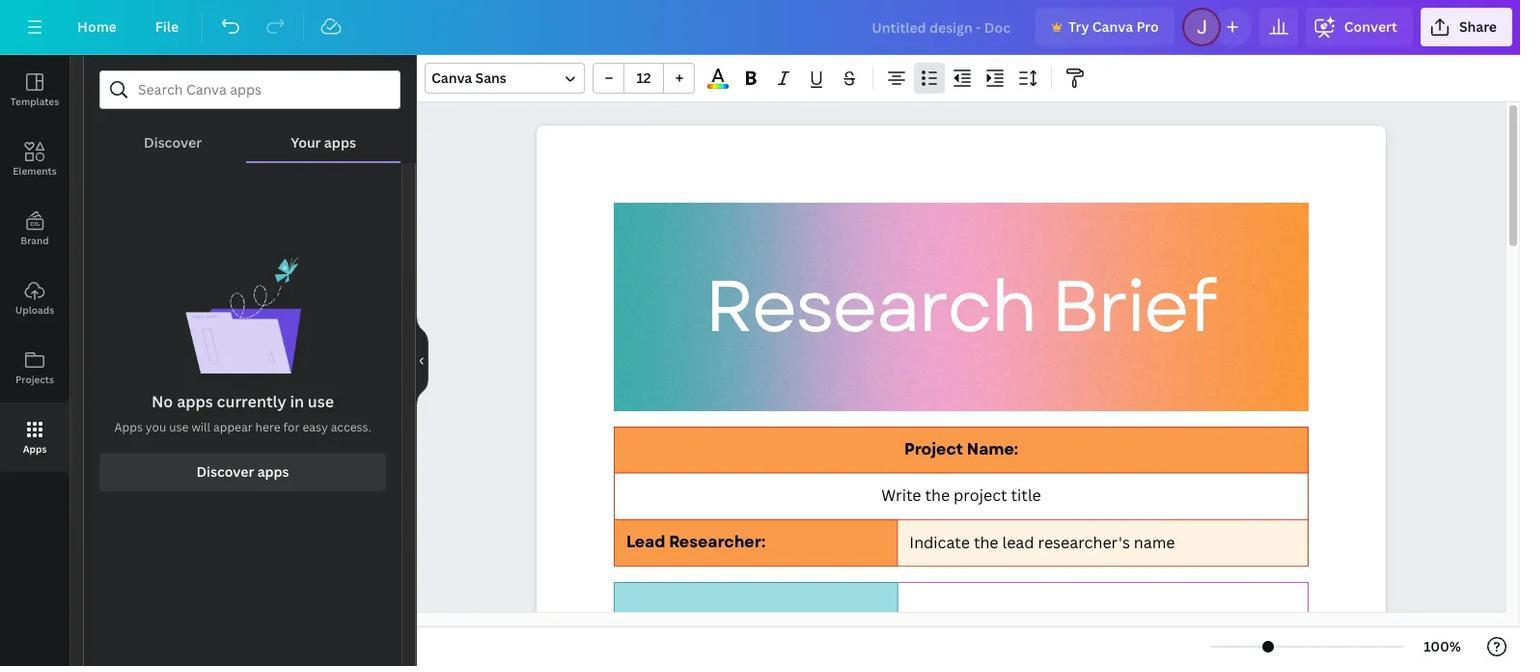 Task type: locate. For each thing, give the bounding box(es) containing it.
canva sans button
[[425, 63, 585, 94]]

canva inside dropdown button
[[432, 69, 472, 87]]

0 horizontal spatial canva
[[432, 69, 472, 87]]

apps
[[324, 133, 356, 152], [177, 391, 213, 412], [257, 462, 289, 481]]

brand
[[21, 234, 49, 247]]

projects
[[15, 373, 54, 386]]

discover for discover apps
[[196, 462, 254, 481]]

apps inside "no apps currently in use apps you use will appear here for easy access."
[[177, 391, 213, 412]]

file
[[155, 17, 179, 36]]

apps down projects on the left bottom of the page
[[23, 442, 47, 456]]

0 horizontal spatial apps
[[23, 442, 47, 456]]

apps
[[114, 419, 143, 435], [23, 442, 47, 456]]

use
[[308, 391, 334, 412], [169, 419, 189, 435]]

try
[[1069, 17, 1089, 36]]

no
[[151, 391, 173, 412]]

1 vertical spatial use
[[169, 419, 189, 435]]

1 horizontal spatial apps
[[257, 462, 289, 481]]

0 horizontal spatial apps
[[177, 391, 213, 412]]

here
[[255, 419, 281, 435]]

discover down search canva apps search box
[[144, 133, 202, 152]]

apps up will
[[177, 391, 213, 412]]

discover inside "button"
[[144, 133, 202, 152]]

side panel tab list
[[0, 55, 70, 472]]

discover down the appear on the bottom of page
[[196, 462, 254, 481]]

canva
[[1093, 17, 1133, 36], [432, 69, 472, 87]]

group
[[593, 63, 695, 94]]

discover for discover
[[144, 133, 202, 152]]

canva right try
[[1093, 17, 1133, 36]]

0 vertical spatial canva
[[1093, 17, 1133, 36]]

apps for no
[[177, 391, 213, 412]]

canva sans
[[432, 69, 507, 87]]

use left will
[[169, 419, 189, 435]]

0 vertical spatial discover
[[144, 133, 202, 152]]

1 horizontal spatial use
[[308, 391, 334, 412]]

1 vertical spatial canva
[[432, 69, 472, 87]]

2 vertical spatial apps
[[257, 462, 289, 481]]

0 vertical spatial use
[[308, 391, 334, 412]]

2 horizontal spatial apps
[[324, 133, 356, 152]]

templates button
[[0, 55, 70, 125]]

access.
[[331, 419, 371, 435]]

1 vertical spatial apps
[[177, 391, 213, 412]]

Search Canva apps search field
[[138, 71, 362, 108]]

apps right your
[[324, 133, 356, 152]]

apps left you
[[114, 419, 143, 435]]

1 horizontal spatial apps
[[114, 419, 143, 435]]

discover button
[[99, 109, 246, 161]]

discover inside button
[[196, 462, 254, 481]]

1 vertical spatial apps
[[23, 442, 47, 456]]

will
[[192, 419, 210, 435]]

apps down here
[[257, 462, 289, 481]]

apps button
[[0, 403, 70, 472]]

canva left sans
[[432, 69, 472, 87]]

easy
[[303, 419, 328, 435]]

0 vertical spatial apps
[[114, 419, 143, 435]]

projects button
[[0, 333, 70, 403]]

research
[[705, 255, 1036, 359]]

try canva pro button
[[1036, 8, 1175, 46]]

try canva pro
[[1069, 17, 1159, 36]]

for
[[283, 419, 300, 435]]

in
[[290, 391, 304, 412]]

use right in
[[308, 391, 334, 412]]

share
[[1459, 17, 1497, 36]]

1 horizontal spatial canva
[[1093, 17, 1133, 36]]

you
[[146, 419, 166, 435]]

sans
[[476, 69, 507, 87]]

0 vertical spatial apps
[[324, 133, 356, 152]]

apps for your
[[324, 133, 356, 152]]

canva inside button
[[1093, 17, 1133, 36]]

convert
[[1345, 17, 1398, 36]]

research brief
[[705, 255, 1216, 359]]

1 vertical spatial discover
[[196, 462, 254, 481]]

discover apps
[[196, 462, 289, 481]]

discover
[[144, 133, 202, 152], [196, 462, 254, 481]]



Task type: vqa. For each thing, say whether or not it's contained in the screenshot.
Hide IMAGE
yes



Task type: describe. For each thing, give the bounding box(es) containing it.
appear
[[213, 419, 253, 435]]

color range image
[[708, 84, 729, 89]]

uploads
[[15, 303, 54, 317]]

share button
[[1421, 8, 1513, 46]]

uploads button
[[0, 264, 70, 333]]

templates
[[10, 95, 59, 108]]

file button
[[140, 8, 194, 46]]

brief
[[1052, 255, 1216, 359]]

currently
[[217, 391, 286, 412]]

Research Brief text field
[[537, 125, 1386, 666]]

elements
[[13, 164, 57, 178]]

100% button
[[1411, 631, 1474, 662]]

apps inside "no apps currently in use apps you use will appear here for easy access."
[[114, 419, 143, 435]]

your
[[291, 133, 321, 152]]

brand button
[[0, 194, 70, 264]]

elements button
[[0, 125, 70, 194]]

your apps
[[291, 133, 356, 152]]

discover apps button
[[99, 453, 386, 491]]

empty folder image displayed when there are no installed apps image
[[185, 256, 301, 374]]

pro
[[1137, 17, 1159, 36]]

Design title text field
[[857, 8, 1028, 46]]

convert button
[[1306, 8, 1413, 46]]

apps for discover
[[257, 462, 289, 481]]

no apps currently in use apps you use will appear here for easy access.
[[114, 391, 371, 435]]

home
[[77, 17, 117, 36]]

– – number field
[[630, 69, 657, 87]]

0 horizontal spatial use
[[169, 419, 189, 435]]

apps inside button
[[23, 442, 47, 456]]

your apps button
[[246, 109, 401, 161]]

main menu bar
[[0, 0, 1520, 55]]

hide image
[[416, 314, 429, 407]]

home link
[[62, 8, 132, 46]]

100%
[[1424, 637, 1461, 655]]



